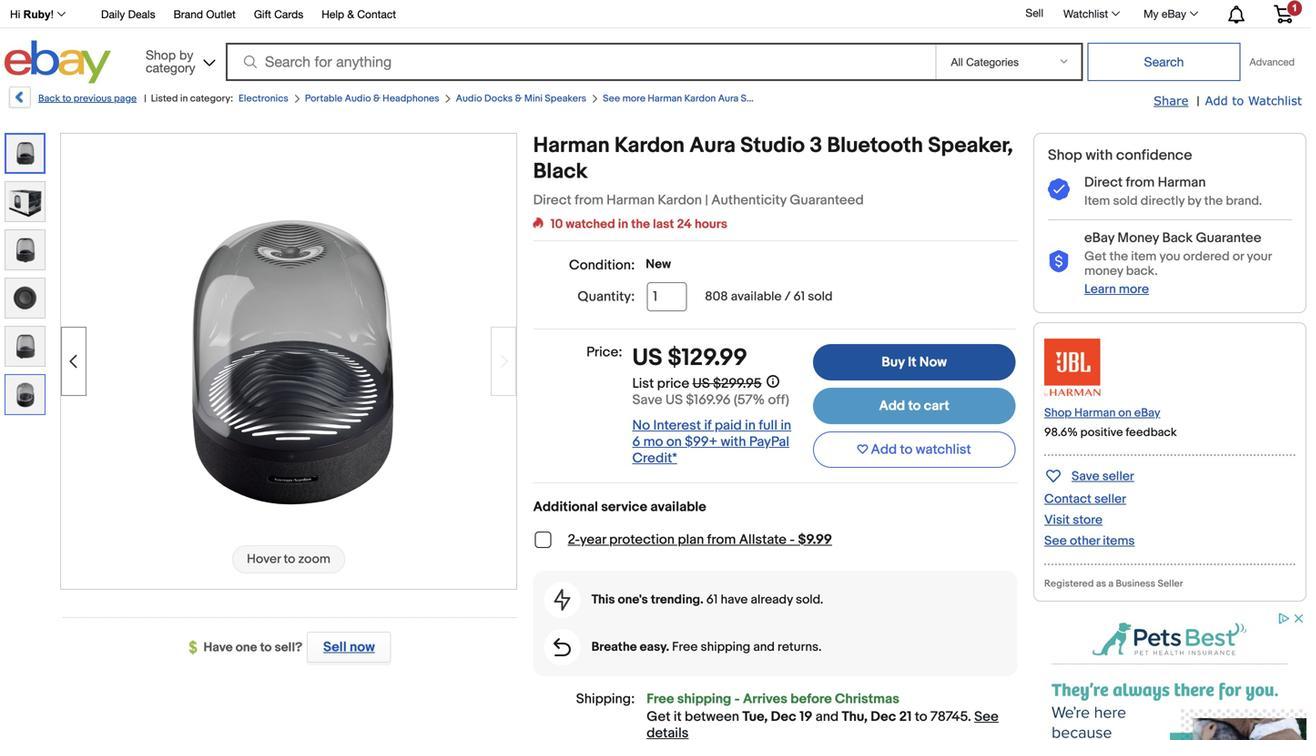 Task type: vqa. For each thing, say whether or not it's contained in the screenshot.
options
no



Task type: locate. For each thing, give the bounding box(es) containing it.
contact seller visit store see other items
[[1044, 492, 1135, 549]]

0 horizontal spatial -
[[734, 691, 740, 707]]

seller inside "contact seller visit store see other items"
[[1094, 492, 1126, 507]]

save up the no
[[632, 392, 662, 408]]

0 vertical spatial back
[[38, 93, 60, 105]]

sell left watchlist link
[[1026, 6, 1043, 19]]

audio
[[345, 93, 371, 105], [456, 93, 482, 105]]

studio
[[741, 93, 770, 105], [740, 133, 805, 159]]

0 horizontal spatial ebay
[[1084, 230, 1114, 246]]

portable
[[305, 93, 343, 105]]

0 horizontal spatial and
[[753, 640, 775, 655]]

1 horizontal spatial &
[[373, 93, 380, 105]]

3 left speaker
[[772, 93, 777, 105]]

to left "cart"
[[908, 398, 921, 414]]

add inside add to cart link
[[879, 398, 905, 414]]

more down shop by category banner
[[622, 93, 646, 105]]

| inside share | add to watchlist
[[1197, 94, 1200, 109]]

free right easy.
[[672, 640, 698, 655]]

0 vertical spatial available
[[731, 289, 782, 305]]

1 vertical spatial shop
[[1048, 147, 1082, 164]]

1 vertical spatial sell
[[323, 639, 347, 656]]

shop left confidence
[[1048, 147, 1082, 164]]

electronics
[[239, 93, 288, 105]]

picture 3 of 6 image
[[5, 230, 45, 270]]

1 vertical spatial from
[[575, 192, 603, 209]]

audio right portable
[[345, 93, 371, 105]]

sold inside direct from harman item sold directly by the brand.
[[1113, 193, 1138, 209]]

speakers
[[545, 93, 586, 105]]

shop for shop harman on ebay
[[1044, 406, 1072, 420]]

1 horizontal spatial from
[[707, 532, 736, 548]]

& for portable
[[373, 93, 380, 105]]

picture 1 of 6 image
[[6, 135, 44, 172]]

seller up contact seller link
[[1102, 469, 1134, 484]]

1 vertical spatial and
[[816, 709, 839, 725]]

0 horizontal spatial watchlist
[[1063, 7, 1108, 20]]

ebay up the feedback
[[1134, 406, 1160, 420]]

dec
[[771, 709, 796, 725], [871, 709, 896, 725]]

get it between tue, dec 19 and thu, dec 21 to 78745 .
[[647, 709, 974, 725]]

0 horizontal spatial dec
[[771, 709, 796, 725]]

| right "share" button
[[1197, 94, 1200, 109]]

picture 4 of 6 image
[[5, 279, 45, 318]]

0 horizontal spatial 3
[[772, 93, 777, 105]]

shop by category banner
[[0, 0, 1307, 88]]

outlet
[[206, 8, 236, 20]]

picture 2 of 6 image
[[5, 182, 45, 221]]

0 vertical spatial from
[[1126, 174, 1155, 191]]

0 horizontal spatial get
[[647, 709, 671, 725]]

and left returns.
[[753, 640, 775, 655]]

kardon
[[684, 93, 716, 105], [615, 133, 685, 159], [658, 192, 702, 209]]

1 vertical spatial 3
[[810, 133, 822, 159]]

.
[[968, 709, 971, 725]]

1 horizontal spatial available
[[731, 289, 782, 305]]

save
[[632, 392, 662, 408], [1072, 469, 1100, 484]]

easy.
[[640, 640, 669, 655]]

1 vertical spatial seller
[[1094, 492, 1126, 507]]

2 vertical spatial see
[[974, 709, 999, 725]]

bluetooth
[[780, 93, 823, 105], [827, 133, 923, 159]]

if
[[704, 417, 712, 434]]

None submit
[[1088, 43, 1241, 81]]

1 horizontal spatial bluetooth
[[827, 133, 923, 159]]

0 vertical spatial -
[[790, 532, 795, 548]]

back to previous page
[[38, 93, 137, 105]]

shop inside shop by category
[[146, 47, 176, 62]]

Quantity: text field
[[647, 282, 687, 311]]

0 vertical spatial 61
[[794, 289, 805, 305]]

from right plan
[[707, 532, 736, 548]]

direct inside 'harman kardon aura studio 3 bluetooth speaker, black direct from harman kardon | authenticity guaranteed'
[[533, 192, 572, 209]]

studio down 'see more harman kardon aura studio 3 bluetooth speaker ...' link
[[740, 133, 805, 159]]

1 horizontal spatial on
[[1118, 406, 1132, 420]]

0 vertical spatial contact
[[357, 8, 396, 20]]

condition:
[[569, 257, 635, 274]]

kardon down shop by category banner
[[684, 93, 716, 105]]

add to watchlist button
[[813, 432, 1016, 468]]

1 horizontal spatial ebay
[[1134, 406, 1160, 420]]

back.
[[1126, 263, 1158, 279]]

1 vertical spatial shipping
[[677, 691, 731, 707]]

bluetooth inside 'harman kardon aura studio 3 bluetooth speaker, black direct from harman kardon | authenticity guaranteed'
[[827, 133, 923, 159]]

shop harman on ebay link
[[1044, 406, 1160, 420]]

1 vertical spatial -
[[734, 691, 740, 707]]

studio up 'harman kardon aura studio 3 bluetooth speaker, black direct from harman kardon | authenticity guaranteed'
[[741, 93, 770, 105]]

with up 'item'
[[1086, 147, 1113, 164]]

the left item at the right of the page
[[1109, 249, 1128, 264]]

add down buy
[[879, 398, 905, 414]]

3 inside 'harman kardon aura studio 3 bluetooth speaker, black direct from harman kardon | authenticity guaranteed'
[[810, 133, 822, 159]]

from up watched
[[575, 192, 603, 209]]

2 vertical spatial shop
[[1044, 406, 1072, 420]]

0 horizontal spatial more
[[622, 93, 646, 105]]

add inside add to watchlist button
[[871, 442, 897, 458]]

sell for sell now
[[323, 639, 347, 656]]

already
[[751, 592, 793, 608]]

us up list
[[632, 344, 663, 372]]

back up 'you'
[[1162, 230, 1193, 246]]

0 vertical spatial add
[[1205, 93, 1228, 107]]

harman up directly
[[1158, 174, 1206, 191]]

now
[[919, 354, 947, 371]]

61 left have
[[706, 592, 718, 608]]

1 dec from the left
[[771, 709, 796, 725]]

-
[[790, 532, 795, 548], [734, 691, 740, 707]]

us down $129.99
[[693, 376, 710, 392]]

by right directly
[[1188, 193, 1201, 209]]

to
[[62, 93, 71, 105], [1232, 93, 1244, 107], [908, 398, 921, 414], [900, 442, 913, 458], [260, 640, 272, 656], [915, 709, 927, 725]]

0 vertical spatial save
[[632, 392, 662, 408]]

on right mo
[[666, 434, 682, 450]]

1 audio from the left
[[345, 93, 371, 105]]

2 vertical spatial from
[[707, 532, 736, 548]]

0 vertical spatial kardon
[[684, 93, 716, 105]]

dollar sign image
[[189, 641, 204, 655]]

0 horizontal spatial the
[[631, 217, 650, 232]]

2 vertical spatial kardon
[[658, 192, 702, 209]]

1 horizontal spatial the
[[1109, 249, 1128, 264]]

ordered
[[1183, 249, 1230, 264]]

0 horizontal spatial on
[[666, 434, 682, 450]]

2 vertical spatial ebay
[[1134, 406, 1160, 420]]

sold inside us $129.99 main content
[[808, 289, 833, 305]]

sell now link
[[302, 632, 391, 663]]

2 horizontal spatial us
[[693, 376, 710, 392]]

add inside share | add to watchlist
[[1205, 93, 1228, 107]]

& left headphones
[[373, 93, 380, 105]]

available up plan
[[650, 499, 706, 515]]

on up '98.6% positive feedback'
[[1118, 406, 1132, 420]]

get
[[1084, 249, 1107, 264], [647, 709, 671, 725]]

buy it now link
[[813, 344, 1016, 381]]

shipping down have
[[701, 640, 750, 655]]

from
[[1126, 174, 1155, 191], [575, 192, 603, 209], [707, 532, 736, 548]]

2 horizontal spatial ebay
[[1162, 7, 1186, 20]]

add to cart
[[879, 398, 949, 414]]

1 vertical spatial on
[[666, 434, 682, 450]]

ebay right my
[[1162, 7, 1186, 20]]

with details__icon image for breathe easy.
[[554, 638, 571, 656]]

the left last
[[631, 217, 650, 232]]

98.6% positive feedback
[[1044, 426, 1177, 440]]

1 vertical spatial back
[[1162, 230, 1193, 246]]

save inside button
[[1072, 469, 1100, 484]]

1 horizontal spatial more
[[1119, 282, 1149, 297]]

bluetooth left speaker
[[780, 93, 823, 105]]

arrives
[[743, 691, 787, 707]]

1 vertical spatial the
[[631, 217, 650, 232]]

ebay up money
[[1084, 230, 1114, 246]]

harman down shop by category banner
[[648, 93, 682, 105]]

1 horizontal spatial sold
[[1113, 193, 1138, 209]]

to down advanced link on the right of the page
[[1232, 93, 1244, 107]]

1 studio from the top
[[741, 93, 770, 105]]

0 vertical spatial by
[[179, 47, 193, 62]]

|
[[144, 93, 146, 105], [1197, 94, 1200, 109], [705, 192, 708, 209]]

see right speakers
[[603, 93, 620, 105]]

credit*
[[632, 450, 677, 467]]

2-year protection plan from allstate - $9.99
[[568, 532, 832, 548]]

with details__icon image left breathe
[[554, 638, 571, 656]]

mo
[[643, 434, 663, 450]]

us up interest
[[665, 392, 683, 408]]

category
[[146, 60, 195, 75]]

ebay money back guarantee get the item you ordered or your money back. learn more
[[1084, 230, 1272, 297]]

see more harman kardon aura studio 3 bluetooth speaker ... link
[[603, 93, 871, 105]]

shipping up between
[[677, 691, 731, 707]]

brand
[[174, 8, 203, 20]]

0 horizontal spatial from
[[575, 192, 603, 209]]

and right 19
[[816, 709, 839, 725]]

!
[[51, 8, 54, 20]]

business
[[1116, 578, 1155, 590]]

christmas
[[835, 691, 899, 707]]

contact right help
[[357, 8, 396, 20]]

audio left docks
[[456, 93, 482, 105]]

save up contact seller link
[[1072, 469, 1100, 484]]

portable audio & headphones link
[[305, 93, 439, 105]]

shop up 98.6%
[[1044, 406, 1072, 420]]

more down the back. at right top
[[1119, 282, 1149, 297]]

direct up 10
[[533, 192, 572, 209]]

$99+
[[685, 434, 718, 450]]

aura up 'harman kardon aura studio 3 bluetooth speaker, black direct from harman kardon | authenticity guaranteed'
[[718, 93, 739, 105]]

in left the full
[[745, 417, 756, 434]]

back to previous page link
[[7, 86, 137, 115]]

returns.
[[778, 640, 822, 655]]

money
[[1084, 263, 1123, 279]]

picture 5 of 6 image
[[5, 327, 45, 366]]

| inside 'harman kardon aura studio 3 bluetooth speaker, black direct from harman kardon | authenticity guaranteed'
[[705, 192, 708, 209]]

3
[[772, 93, 777, 105], [810, 133, 822, 159]]

1 vertical spatial direct
[[533, 192, 572, 209]]

sold right /
[[808, 289, 833, 305]]

add for add to watchlist
[[871, 442, 897, 458]]

harman down speakers
[[533, 133, 610, 159]]

1 horizontal spatial watchlist
[[1248, 93, 1302, 107]]

in right watched
[[618, 217, 628, 232]]

shop up "listed"
[[146, 47, 176, 62]]

0 horizontal spatial sold
[[808, 289, 833, 305]]

| up hours
[[705, 192, 708, 209]]

the left brand.
[[1204, 193, 1223, 209]]

shipping:
[[576, 691, 635, 707]]

0 vertical spatial the
[[1204, 193, 1223, 209]]

thu,
[[842, 709, 868, 725]]

seller down save seller
[[1094, 492, 1126, 507]]

seller
[[1102, 469, 1134, 484], [1094, 492, 1126, 507]]

item
[[1131, 249, 1157, 264]]

1
[[1292, 2, 1298, 13]]

see for see details
[[974, 709, 999, 725]]

my
[[1144, 7, 1159, 20]]

1 horizontal spatial -
[[790, 532, 795, 548]]

1 link
[[1263, 0, 1304, 26]]

61 right /
[[794, 289, 805, 305]]

0 vertical spatial 3
[[772, 93, 777, 105]]

see inside "contact seller visit store see other items"
[[1044, 533, 1067, 549]]

daily
[[101, 8, 125, 20]]

docks
[[484, 93, 513, 105]]

direct inside direct from harman item sold directly by the brand.
[[1084, 174, 1123, 191]]

save inside us $129.99 main content
[[632, 392, 662, 408]]

see more harman kardon aura studio 3 bluetooth speaker ...
[[603, 93, 871, 105]]

1 horizontal spatial 61
[[794, 289, 805, 305]]

3 up guaranteed
[[810, 133, 822, 159]]

1 horizontal spatial back
[[1162, 230, 1193, 246]]

see inside the see details
[[974, 709, 999, 725]]

0 vertical spatial watchlist
[[1063, 7, 1108, 20]]

61 for /
[[794, 289, 805, 305]]

harman up the positive
[[1074, 406, 1116, 420]]

aura down 'see more harman kardon aura studio 3 bluetooth speaker ...' link
[[689, 133, 736, 159]]

0 vertical spatial seller
[[1102, 469, 1134, 484]]

seller for save
[[1102, 469, 1134, 484]]

before
[[791, 691, 832, 707]]

1 vertical spatial by
[[1188, 193, 1201, 209]]

1 horizontal spatial and
[[816, 709, 839, 725]]

see right .
[[974, 709, 999, 725]]

& right help
[[347, 8, 354, 20]]

1 vertical spatial contact
[[1044, 492, 1092, 507]]

last
[[653, 217, 674, 232]]

with right if
[[721, 434, 746, 450]]

breathe easy. free shipping and returns.
[[591, 640, 822, 655]]

the inside direct from harman item sold directly by the brand.
[[1204, 193, 1223, 209]]

1 horizontal spatial save
[[1072, 469, 1100, 484]]

sold right 'item'
[[1113, 193, 1138, 209]]

(57%
[[734, 392, 765, 408]]

1 vertical spatial save
[[1072, 469, 1100, 484]]

kardon up 10 watched in the last 24 hours
[[615, 133, 685, 159]]

1 horizontal spatial see
[[974, 709, 999, 725]]

sell
[[1026, 6, 1043, 19], [323, 639, 347, 656]]

contact up visit store link
[[1044, 492, 1092, 507]]

see down visit
[[1044, 533, 1067, 549]]

registered as a business seller
[[1044, 578, 1183, 590]]

| left "listed"
[[144, 93, 146, 105]]

watchlist right sell link
[[1063, 7, 1108, 20]]

with details__icon image
[[1048, 179, 1070, 201], [1048, 251, 1070, 273], [554, 589, 571, 611], [554, 638, 571, 656]]

registered
[[1044, 578, 1094, 590]]

1 vertical spatial sold
[[808, 289, 833, 305]]

with details__icon image left money
[[1048, 251, 1070, 273]]

0 vertical spatial bluetooth
[[780, 93, 823, 105]]

to left watchlist
[[900, 442, 913, 458]]

1 horizontal spatial get
[[1084, 249, 1107, 264]]

0 horizontal spatial see
[[603, 93, 620, 105]]

dec down "free shipping - arrives before christmas"
[[771, 709, 796, 725]]

deals
[[128, 8, 155, 20]]

sell inside account "navigation"
[[1026, 6, 1043, 19]]

speaker
[[825, 93, 861, 105]]

advanced
[[1250, 56, 1295, 68]]

$299.95
[[713, 376, 762, 392]]

watchlist down advanced
[[1248, 93, 1302, 107]]

0 horizontal spatial by
[[179, 47, 193, 62]]

1 vertical spatial studio
[[740, 133, 805, 159]]

you
[[1159, 249, 1180, 264]]

2 horizontal spatial from
[[1126, 174, 1155, 191]]

get up learn
[[1084, 249, 1107, 264]]

audio docks & mini speakers link
[[456, 93, 586, 105]]

advertisement region
[[1033, 611, 1307, 740]]

shop
[[146, 47, 176, 62], [1048, 147, 1082, 164], [1044, 406, 1072, 420]]

1 horizontal spatial |
[[705, 192, 708, 209]]

direct up 'item'
[[1084, 174, 1123, 191]]

save for save us $169.96 (57% off)
[[632, 392, 662, 408]]

us $129.99
[[632, 344, 747, 372]]

2 vertical spatial the
[[1109, 249, 1128, 264]]

0 vertical spatial shipping
[[701, 640, 750, 655]]

watchlist
[[1063, 7, 1108, 20], [1248, 93, 1302, 107]]

0 vertical spatial get
[[1084, 249, 1107, 264]]

have
[[721, 592, 748, 608]]

1 vertical spatial free
[[647, 691, 674, 707]]

sold for from
[[1113, 193, 1138, 209]]

- left $9.99
[[790, 532, 795, 548]]

0 horizontal spatial bluetooth
[[780, 93, 823, 105]]

the inside the ebay money back guarantee get the item you ordered or your money back. learn more
[[1109, 249, 1128, 264]]

2 horizontal spatial |
[[1197, 94, 1200, 109]]

by down 'brand'
[[179, 47, 193, 62]]

1 horizontal spatial by
[[1188, 193, 1201, 209]]

0 horizontal spatial audio
[[345, 93, 371, 105]]

- left arrives
[[734, 691, 740, 707]]

buy it now
[[882, 354, 947, 371]]

2 studio from the top
[[740, 133, 805, 159]]

kardon up 24
[[658, 192, 702, 209]]

0 vertical spatial ebay
[[1162, 7, 1186, 20]]

free up it
[[647, 691, 674, 707]]

bluetooth down ...
[[827, 133, 923, 159]]

1 horizontal spatial 3
[[810, 133, 822, 159]]

1 vertical spatial aura
[[689, 133, 736, 159]]

the inside us $129.99 main content
[[631, 217, 650, 232]]

seller inside button
[[1102, 469, 1134, 484]]

1 horizontal spatial dec
[[871, 709, 896, 725]]

1 horizontal spatial us
[[665, 392, 683, 408]]

add down add to cart link
[[871, 442, 897, 458]]

get left it
[[647, 709, 671, 725]]

& left mini
[[515, 93, 522, 105]]

add right share
[[1205, 93, 1228, 107]]

from up directly
[[1126, 174, 1155, 191]]

dec left 21
[[871, 709, 896, 725]]

back left previous
[[38, 93, 60, 105]]

1 vertical spatial see
[[1044, 533, 1067, 549]]

1 vertical spatial add
[[879, 398, 905, 414]]

1 vertical spatial watchlist
[[1248, 93, 1302, 107]]

0 vertical spatial sold
[[1113, 193, 1138, 209]]

available left /
[[731, 289, 782, 305]]

with details__icon image left 'item'
[[1048, 179, 1070, 201]]

sell left now
[[323, 639, 347, 656]]

0 horizontal spatial back
[[38, 93, 60, 105]]

learn more link
[[1084, 282, 1149, 297]]

1 vertical spatial bluetooth
[[827, 133, 923, 159]]

get inside us $129.99 main content
[[647, 709, 671, 725]]

0 vertical spatial on
[[1118, 406, 1132, 420]]

share | add to watchlist
[[1154, 93, 1302, 109]]

0 vertical spatial direct
[[1084, 174, 1123, 191]]

2 horizontal spatial &
[[515, 93, 522, 105]]

61
[[794, 289, 805, 305], [706, 592, 718, 608]]

24
[[677, 217, 692, 232]]

0 horizontal spatial save
[[632, 392, 662, 408]]

with details__icon image left this on the left of the page
[[554, 589, 571, 611]]

0 vertical spatial sell
[[1026, 6, 1043, 19]]

get inside the ebay money back guarantee get the item you ordered or your money back. learn more
[[1084, 249, 1107, 264]]

in right "listed"
[[180, 93, 188, 105]]

harman inside direct from harman item sold directly by the brand.
[[1158, 174, 1206, 191]]

to inside button
[[900, 442, 913, 458]]



Task type: describe. For each thing, give the bounding box(es) containing it.
visit store link
[[1044, 512, 1103, 528]]

studio inside 'harman kardon aura studio 3 bluetooth speaker, black direct from harman kardon | authenticity guaranteed'
[[740, 133, 805, 159]]

paypal
[[749, 434, 789, 450]]

contact inside "contact seller visit store see other items"
[[1044, 492, 1092, 507]]

list price us $299.95
[[632, 376, 762, 392]]

paid
[[715, 417, 742, 434]]

sold.
[[796, 592, 823, 608]]

it
[[674, 709, 682, 725]]

watched
[[566, 217, 615, 232]]

contact seller link
[[1044, 492, 1126, 507]]

us $129.99 main content
[[533, 133, 1017, 740]]

audio docks & mini speakers
[[456, 93, 586, 105]]

ebay inside account "navigation"
[[1162, 7, 1186, 20]]

sell link
[[1017, 6, 1052, 19]]

sell for sell
[[1026, 6, 1043, 19]]

to inside share | add to watchlist
[[1232, 93, 1244, 107]]

with details__icon image for this one's trending.
[[554, 589, 571, 611]]

account navigation
[[0, 0, 1307, 28]]

hi ruby !
[[10, 8, 54, 20]]

no interest if paid in full in 6 mo on $99+ with paypal credit*
[[632, 417, 791, 467]]

with details__icon image for direct from harman
[[1048, 179, 1070, 201]]

watchlist inside share | add to watchlist
[[1248, 93, 1302, 107]]

by inside shop by category
[[179, 47, 193, 62]]

this
[[591, 592, 615, 608]]

see for see more harman kardon aura studio 3 bluetooth speaker ...
[[603, 93, 620, 105]]

between
[[685, 709, 739, 725]]

protection
[[609, 532, 675, 548]]

hours
[[695, 217, 727, 232]]

...
[[864, 93, 871, 105]]

from inside direct from harman item sold directly by the brand.
[[1126, 174, 1155, 191]]

shop by category button
[[137, 41, 219, 80]]

6
[[632, 434, 640, 450]]

shop for shop with confidence
[[1048, 147, 1082, 164]]

0 vertical spatial aura
[[718, 93, 739, 105]]

black
[[533, 159, 588, 185]]

tue,
[[742, 709, 768, 725]]

shop with confidence
[[1048, 147, 1192, 164]]

help & contact
[[322, 8, 396, 20]]

price:
[[586, 344, 622, 361]]

to left previous
[[62, 93, 71, 105]]

share button
[[1154, 93, 1189, 109]]

no
[[632, 417, 650, 434]]

my ebay link
[[1134, 3, 1206, 25]]

sold for available
[[808, 289, 833, 305]]

seller
[[1158, 578, 1183, 590]]

in right the full
[[781, 417, 791, 434]]

harman kardon aura studio 3 bluetooth speaker, black direct from harman kardon | authenticity guaranteed
[[533, 133, 1013, 209]]

808 available / 61 sold
[[705, 289, 833, 305]]

0 horizontal spatial us
[[632, 344, 663, 372]]

shop for shop by category
[[146, 47, 176, 62]]

full
[[759, 417, 778, 434]]

0 horizontal spatial |
[[144, 93, 146, 105]]

save us $169.96 (57% off)
[[632, 392, 789, 408]]

picture 6 of 6 image
[[5, 375, 45, 414]]

one's
[[618, 592, 648, 608]]

more inside the ebay money back guarantee get the item you ordered or your money back. learn more
[[1119, 282, 1149, 297]]

10 watched in the last 24 hours
[[550, 217, 727, 232]]

shop by category
[[146, 47, 195, 75]]

portable audio & headphones
[[305, 93, 439, 105]]

watchlist
[[916, 442, 971, 458]]

plan
[[678, 532, 704, 548]]

item
[[1084, 193, 1110, 209]]

breathe
[[591, 640, 637, 655]]

category:
[[190, 93, 233, 105]]

seller for contact
[[1094, 492, 1126, 507]]

| listed in category:
[[144, 93, 233, 105]]

daily deals
[[101, 8, 155, 20]]

61 for trending.
[[706, 592, 718, 608]]

now
[[350, 639, 375, 656]]

watchlist inside account "navigation"
[[1063, 7, 1108, 20]]

gift cards
[[254, 8, 303, 20]]

save for save seller
[[1072, 469, 1100, 484]]

authenticity
[[711, 192, 787, 209]]

21
[[899, 709, 912, 725]]

harman kardon aura studio 3 bluetooth speaker, black - picture 6 of 6 image
[[61, 132, 516, 587]]

78745
[[930, 709, 968, 725]]

ebay inside the ebay money back guarantee get the item you ordered or your money back. learn more
[[1084, 230, 1114, 246]]

back inside the ebay money back guarantee get the item you ordered or your money back. learn more
[[1162, 230, 1193, 246]]

year
[[580, 532, 606, 548]]

from inside 'harman kardon aura studio 3 bluetooth speaker, black direct from harman kardon | authenticity guaranteed'
[[575, 192, 603, 209]]

sell now
[[323, 639, 375, 656]]

a
[[1108, 578, 1114, 590]]

or
[[1233, 249, 1244, 264]]

2 dec from the left
[[871, 709, 896, 725]]

list
[[632, 376, 654, 392]]

aura inside 'harman kardon aura studio 3 bluetooth speaker, black direct from harman kardon | authenticity guaranteed'
[[689, 133, 736, 159]]

add to watchlist
[[871, 442, 971, 458]]

speaker,
[[928, 133, 1013, 159]]

allstate
[[739, 532, 787, 548]]

to right one
[[260, 640, 272, 656]]

with inside no interest if paid in full in 6 mo on $99+ with paypal credit*
[[721, 434, 746, 450]]

positive
[[1080, 426, 1123, 440]]

additional
[[533, 499, 598, 515]]

item direct from brand image
[[1044, 339, 1101, 397]]

as
[[1096, 578, 1106, 590]]

off)
[[768, 392, 789, 408]]

Search for anything text field
[[228, 45, 932, 79]]

1 vertical spatial available
[[650, 499, 706, 515]]

none submit inside shop by category banner
[[1088, 43, 1241, 81]]

visit
[[1044, 512, 1070, 528]]

details
[[647, 725, 689, 740]]

buy
[[882, 354, 905, 371]]

0 vertical spatial more
[[622, 93, 646, 105]]

items
[[1103, 533, 1135, 549]]

listed
[[151, 93, 178, 105]]

have one to sell?
[[204, 640, 302, 656]]

0 vertical spatial and
[[753, 640, 775, 655]]

this one's trending. 61 have already sold.
[[591, 592, 823, 608]]

2 audio from the left
[[456, 93, 482, 105]]

& inside the help & contact link
[[347, 8, 354, 20]]

directly
[[1141, 193, 1185, 209]]

on inside no interest if paid in full in 6 mo on $99+ with paypal credit*
[[666, 434, 682, 450]]

mini
[[524, 93, 543, 105]]

contact inside account "navigation"
[[357, 8, 396, 20]]

/
[[785, 289, 791, 305]]

interest
[[653, 417, 701, 434]]

cards
[[274, 8, 303, 20]]

share
[[1154, 93, 1189, 107]]

0 vertical spatial with
[[1086, 147, 1113, 164]]

new
[[646, 257, 671, 272]]

with details__icon image for ebay money back guarantee
[[1048, 251, 1070, 273]]

store
[[1073, 512, 1103, 528]]

guaranteed
[[790, 192, 864, 209]]

add for add to cart
[[879, 398, 905, 414]]

no interest if paid in full in 6 mo on $99+ with paypal credit* link
[[632, 417, 791, 467]]

harman up 10 watched in the last 24 hours
[[607, 192, 655, 209]]

to right 21
[[915, 709, 927, 725]]

$129.99
[[668, 344, 747, 372]]

& for audio
[[515, 93, 522, 105]]

help
[[322, 8, 344, 20]]

by inside direct from harman item sold directly by the brand.
[[1188, 193, 1201, 209]]

1 vertical spatial kardon
[[615, 133, 685, 159]]

0 vertical spatial free
[[672, 640, 698, 655]]



